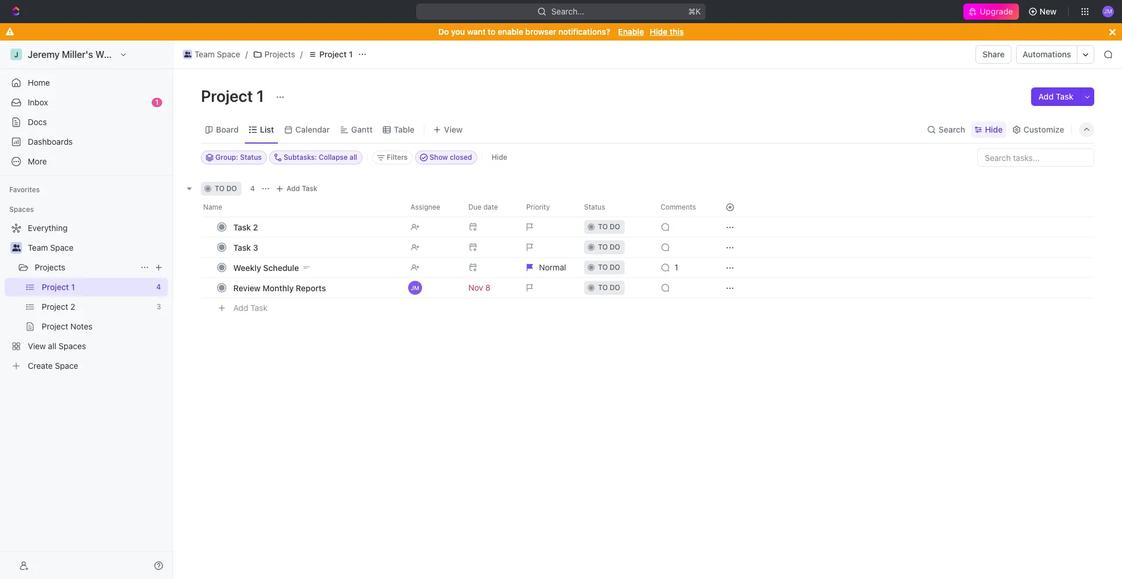 Task type: vqa. For each thing, say whether or not it's contained in the screenshot.
Start button
no



Task type: describe. For each thing, give the bounding box(es) containing it.
status button
[[578, 198, 654, 217]]

hide inside dropdown button
[[986, 124, 1003, 134]]

0 horizontal spatial add task button
[[228, 301, 272, 315]]

hide inside button
[[492, 153, 508, 162]]

everything link
[[5, 219, 166, 238]]

‎task 2 link
[[231, 219, 402, 236]]

gantt
[[352, 124, 373, 134]]

you
[[451, 27, 465, 37]]

0 vertical spatial project 1
[[320, 49, 353, 59]]

‎task 2
[[234, 222, 258, 232]]

task down review
[[251, 303, 268, 313]]

comments
[[661, 203, 696, 211]]

task up name dropdown button
[[302, 184, 317, 193]]

to for review monthly reports link
[[599, 283, 608, 292]]

table
[[394, 124, 415, 134]]

enable
[[498, 27, 524, 37]]

to do button for review monthly reports
[[578, 278, 654, 298]]

customize
[[1024, 124, 1065, 134]]

customize button
[[1009, 121, 1068, 138]]

to for task 3 link
[[599, 243, 608, 251]]

subtasks:
[[284, 153, 317, 162]]

more button
[[5, 152, 168, 171]]

enable
[[619, 27, 644, 37]]

1 horizontal spatial project 1 link
[[305, 48, 356, 61]]

search...
[[552, 6, 585, 16]]

2 horizontal spatial add task button
[[1032, 87, 1081, 106]]

‎task
[[234, 222, 251, 232]]

project 2 link
[[42, 298, 152, 316]]

share button
[[976, 45, 1012, 64]]

to do button for ‎task 2
[[578, 217, 654, 238]]

do for review monthly reports
[[610, 283, 621, 292]]

0 vertical spatial space
[[217, 49, 240, 59]]

to do for review monthly reports
[[599, 283, 621, 292]]

filters button
[[373, 151, 413, 165]]

everything
[[28, 223, 68, 233]]

priority
[[527, 203, 550, 211]]

project 1 inside sidebar "navigation"
[[42, 282, 75, 292]]

notes
[[70, 322, 93, 331]]

list
[[260, 124, 274, 134]]

view button
[[429, 116, 467, 143]]

task 3 link
[[231, 239, 402, 256]]

favorites button
[[5, 183, 44, 197]]

show closed button
[[415, 151, 478, 165]]

search button
[[924, 121, 969, 138]]

gantt link
[[349, 121, 373, 138]]

4 inside tree
[[156, 283, 161, 291]]

to do for ‎task 2
[[599, 222, 621, 231]]

normal
[[539, 262, 566, 272]]

reports
[[296, 283, 326, 293]]

new button
[[1024, 2, 1064, 21]]

home
[[28, 78, 50, 87]]

project inside project 2 link
[[42, 302, 68, 312]]

1 vertical spatial space
[[50, 243, 74, 253]]

0 vertical spatial projects link
[[250, 48, 298, 61]]

add for right add task button
[[1039, 92, 1055, 101]]

calendar link
[[293, 121, 330, 138]]

review monthly reports
[[234, 283, 326, 293]]

team inside tree
[[28, 243, 48, 253]]

search
[[939, 124, 966, 134]]

more
[[28, 156, 47, 166]]

hide button
[[972, 121, 1007, 138]]

0 vertical spatial projects
[[265, 49, 295, 59]]

sidebar navigation
[[0, 41, 176, 579]]

this
[[670, 27, 684, 37]]

2 for project 2
[[70, 302, 75, 312]]

1 vertical spatial add task
[[287, 184, 317, 193]]

view all spaces
[[28, 341, 86, 351]]

add task for right add task button
[[1039, 92, 1074, 101]]

filters
[[387, 153, 408, 162]]

docs
[[28, 117, 47, 127]]

3 inside tree
[[157, 302, 161, 311]]

1 vertical spatial project 1
[[201, 86, 268, 105]]

weekly schedule
[[234, 263, 299, 273]]

project inside project notes link
[[42, 322, 68, 331]]

workspace
[[95, 49, 144, 60]]

monthly
[[263, 283, 294, 293]]

1 vertical spatial project 1 link
[[42, 278, 152, 297]]

table link
[[392, 121, 415, 138]]

to for ‎task 2 link on the top left of page
[[599, 222, 608, 231]]

do
[[439, 27, 449, 37]]

1 horizontal spatial add
[[287, 184, 300, 193]]

task 3
[[234, 242, 258, 252]]

1 horizontal spatial team
[[195, 49, 215, 59]]

2 vertical spatial space
[[55, 361, 78, 371]]

upgrade
[[981, 6, 1014, 16]]

project notes link
[[42, 318, 166, 336]]

miller's
[[62, 49, 93, 60]]

due date button
[[462, 198, 520, 217]]

browser
[[526, 27, 557, 37]]

jeremy miller's workspace
[[28, 49, 144, 60]]

spaces inside "link"
[[59, 341, 86, 351]]

collapse
[[319, 153, 348, 162]]

1 button
[[654, 257, 712, 278]]

status inside dropdown button
[[585, 203, 606, 211]]

2 / from the left
[[300, 49, 303, 59]]

2 for ‎task 2
[[253, 222, 258, 232]]

automations
[[1023, 49, 1072, 59]]



Task type: locate. For each thing, give the bounding box(es) containing it.
tree
[[5, 219, 168, 375]]

task down ‎task
[[234, 242, 251, 252]]

1 horizontal spatial status
[[585, 203, 606, 211]]

1 horizontal spatial spaces
[[59, 341, 86, 351]]

1
[[349, 49, 353, 59], [257, 86, 264, 105], [155, 98, 159, 107], [675, 262, 679, 272], [71, 282, 75, 292]]

group:
[[216, 153, 238, 162]]

2 vertical spatial add
[[234, 303, 248, 313]]

jeremy miller's workspace, , element
[[10, 49, 22, 60]]

name button
[[201, 198, 404, 217]]

3
[[253, 242, 258, 252], [157, 302, 161, 311]]

3 to do button from the top
[[578, 257, 654, 278]]

inbox
[[28, 97, 48, 107]]

1 horizontal spatial add task
[[287, 184, 317, 193]]

add task
[[1039, 92, 1074, 101], [287, 184, 317, 193], [234, 303, 268, 313]]

1 horizontal spatial project 1
[[201, 86, 268, 105]]

0 horizontal spatial view
[[28, 341, 46, 351]]

hide right search
[[986, 124, 1003, 134]]

0 vertical spatial jm button
[[1100, 2, 1118, 21]]

dashboards link
[[5, 133, 168, 151]]

projects link
[[250, 48, 298, 61], [35, 258, 136, 277]]

weekly schedule link
[[231, 259, 402, 276]]

2 to do button from the top
[[578, 237, 654, 258]]

assignee button
[[404, 198, 462, 217]]

0 vertical spatial 3
[[253, 242, 258, 252]]

2 vertical spatial project 1
[[42, 282, 75, 292]]

jm button
[[1100, 2, 1118, 21], [404, 278, 462, 298]]

1 horizontal spatial jm button
[[1100, 2, 1118, 21]]

user group image
[[12, 245, 21, 251]]

0 vertical spatial team space
[[195, 49, 240, 59]]

spaces
[[9, 205, 34, 214], [59, 341, 86, 351]]

4
[[250, 184, 255, 193], [156, 283, 161, 291]]

view for view
[[444, 124, 463, 134]]

1 vertical spatial jm
[[411, 284, 420, 291]]

1 vertical spatial spaces
[[59, 341, 86, 351]]

space
[[217, 49, 240, 59], [50, 243, 74, 253], [55, 361, 78, 371]]

hide left this
[[650, 27, 668, 37]]

1 vertical spatial view
[[28, 341, 46, 351]]

1 horizontal spatial 3
[[253, 242, 258, 252]]

project notes
[[42, 322, 93, 331]]

calendar
[[296, 124, 330, 134]]

1 horizontal spatial team space
[[195, 49, 240, 59]]

1 vertical spatial team
[[28, 243, 48, 253]]

board link
[[214, 121, 239, 138]]

do for task 3
[[610, 243, 621, 251]]

2 up project notes
[[70, 302, 75, 312]]

1 vertical spatial 4
[[156, 283, 161, 291]]

1 vertical spatial add task button
[[273, 182, 322, 196]]

to do button for task 3
[[578, 237, 654, 258]]

1 vertical spatial jm button
[[404, 278, 462, 298]]

hide button
[[487, 151, 512, 165]]

0 horizontal spatial 4
[[156, 283, 161, 291]]

2 inside sidebar "navigation"
[[70, 302, 75, 312]]

0 vertical spatial 2
[[253, 222, 258, 232]]

0 horizontal spatial team
[[28, 243, 48, 253]]

0 horizontal spatial team space link
[[28, 239, 166, 257]]

do you want to enable browser notifications? enable hide this
[[439, 27, 684, 37]]

1 vertical spatial projects
[[35, 262, 65, 272]]

show
[[430, 153, 448, 162]]

1 horizontal spatial 4
[[250, 184, 255, 193]]

2 vertical spatial add task button
[[228, 301, 272, 315]]

2 right ‎task
[[253, 222, 258, 232]]

jeremy
[[28, 49, 60, 60]]

1 horizontal spatial hide
[[650, 27, 668, 37]]

add down review
[[234, 303, 248, 313]]

space down view all spaces
[[55, 361, 78, 371]]

comments button
[[654, 198, 712, 217]]

1 / from the left
[[246, 49, 248, 59]]

view button
[[429, 121, 467, 138]]

0 horizontal spatial status
[[240, 153, 262, 162]]

add task up customize
[[1039, 92, 1074, 101]]

all
[[350, 153, 358, 162], [48, 341, 56, 351]]

want
[[467, 27, 486, 37]]

normal button
[[520, 257, 578, 278]]

0 horizontal spatial 2
[[70, 302, 75, 312]]

j
[[14, 50, 18, 59]]

view for view all spaces
[[28, 341, 46, 351]]

⌘k
[[689, 6, 702, 16]]

projects inside sidebar "navigation"
[[35, 262, 65, 272]]

automations button
[[1018, 46, 1078, 63]]

0 horizontal spatial projects link
[[35, 258, 136, 277]]

1 horizontal spatial team space link
[[180, 48, 243, 61]]

0 vertical spatial project 1 link
[[305, 48, 356, 61]]

0 vertical spatial team
[[195, 49, 215, 59]]

status right the priority dropdown button
[[585, 203, 606, 211]]

0 vertical spatial hide
[[650, 27, 668, 37]]

favorites
[[9, 185, 40, 194]]

task up customize
[[1057, 92, 1074, 101]]

team right user group icon
[[195, 49, 215, 59]]

subtasks: collapse all
[[284, 153, 358, 162]]

dashboards
[[28, 137, 73, 147]]

all right the collapse
[[350, 153, 358, 162]]

home link
[[5, 74, 168, 92]]

hide
[[650, 27, 668, 37], [986, 124, 1003, 134], [492, 153, 508, 162]]

share
[[983, 49, 1006, 59]]

list link
[[258, 121, 274, 138]]

view up the 'show closed'
[[444, 124, 463, 134]]

jm for rightmost jm dropdown button
[[1105, 8, 1113, 15]]

add task up name dropdown button
[[287, 184, 317, 193]]

add task button down review
[[228, 301, 272, 315]]

0 horizontal spatial spaces
[[9, 205, 34, 214]]

view all spaces link
[[5, 337, 166, 356]]

project
[[320, 49, 347, 59], [201, 86, 253, 105], [42, 282, 69, 292], [42, 302, 68, 312], [42, 322, 68, 331]]

0 horizontal spatial project 1
[[42, 282, 75, 292]]

1 vertical spatial team space
[[28, 243, 74, 253]]

all up create space
[[48, 341, 56, 351]]

1 vertical spatial 2
[[70, 302, 75, 312]]

1 vertical spatial all
[[48, 341, 56, 351]]

add task button up customize
[[1032, 87, 1081, 106]]

1 horizontal spatial projects
[[265, 49, 295, 59]]

1 horizontal spatial jm
[[1105, 8, 1113, 15]]

status right group:
[[240, 153, 262, 162]]

1 horizontal spatial projects link
[[250, 48, 298, 61]]

1 vertical spatial add
[[287, 184, 300, 193]]

project 1
[[320, 49, 353, 59], [201, 86, 268, 105], [42, 282, 75, 292]]

0 horizontal spatial add task
[[234, 303, 268, 313]]

create space link
[[5, 357, 166, 375]]

0 vertical spatial add task
[[1039, 92, 1074, 101]]

board
[[216, 124, 239, 134]]

status
[[240, 153, 262, 162], [585, 203, 606, 211]]

view inside view button
[[444, 124, 463, 134]]

team right user group image
[[28, 243, 48, 253]]

2 horizontal spatial project 1
[[320, 49, 353, 59]]

2 horizontal spatial add task
[[1039, 92, 1074, 101]]

1 vertical spatial projects link
[[35, 258, 136, 277]]

jm for leftmost jm dropdown button
[[411, 284, 420, 291]]

0 horizontal spatial add
[[234, 303, 248, 313]]

1 vertical spatial status
[[585, 203, 606, 211]]

1 inside tree
[[71, 282, 75, 292]]

0 vertical spatial add
[[1039, 92, 1055, 101]]

create space
[[28, 361, 78, 371]]

1 horizontal spatial view
[[444, 124, 463, 134]]

0 horizontal spatial all
[[48, 341, 56, 351]]

add up customize
[[1039, 92, 1055, 101]]

0 vertical spatial add task button
[[1032, 87, 1081, 106]]

0 horizontal spatial projects
[[35, 262, 65, 272]]

add task down review
[[234, 303, 268, 313]]

team space inside tree
[[28, 243, 74, 253]]

0 vertical spatial team space link
[[180, 48, 243, 61]]

0 horizontal spatial /
[[246, 49, 248, 59]]

due date
[[469, 203, 498, 211]]

view up create
[[28, 341, 46, 351]]

to do for task 3
[[599, 243, 621, 251]]

do
[[227, 184, 237, 193], [610, 222, 621, 231], [610, 243, 621, 251], [610, 263, 621, 272], [610, 283, 621, 292]]

2 horizontal spatial add
[[1039, 92, 1055, 101]]

tree inside sidebar "navigation"
[[5, 219, 168, 375]]

space right user group icon
[[217, 49, 240, 59]]

team space link inside tree
[[28, 239, 166, 257]]

0 vertical spatial spaces
[[9, 205, 34, 214]]

0 vertical spatial view
[[444, 124, 463, 134]]

1 horizontal spatial all
[[350, 153, 358, 162]]

0 horizontal spatial jm
[[411, 284, 420, 291]]

1 to do button from the top
[[578, 217, 654, 238]]

spaces down project notes
[[59, 341, 86, 351]]

1 vertical spatial team space link
[[28, 239, 166, 257]]

view inside 'view all spaces' "link"
[[28, 341, 46, 351]]

spaces down favorites button
[[9, 205, 34, 214]]

space down the everything
[[50, 243, 74, 253]]

1 horizontal spatial add task button
[[273, 182, 322, 196]]

task inside task 3 link
[[234, 242, 251, 252]]

user group image
[[184, 52, 191, 57]]

add up name dropdown button
[[287, 184, 300, 193]]

create
[[28, 361, 53, 371]]

0 vertical spatial all
[[350, 153, 358, 162]]

project 1 link
[[305, 48, 356, 61], [42, 278, 152, 297]]

1 horizontal spatial /
[[300, 49, 303, 59]]

2 vertical spatial add task
[[234, 303, 268, 313]]

0 horizontal spatial 3
[[157, 302, 161, 311]]

2
[[253, 222, 258, 232], [70, 302, 75, 312]]

0 horizontal spatial hide
[[492, 153, 508, 162]]

team space right user group icon
[[195, 49, 240, 59]]

do for ‎task 2
[[610, 222, 621, 231]]

to for weekly schedule link
[[599, 263, 608, 272]]

name
[[203, 203, 222, 211]]

new
[[1040, 6, 1057, 16]]

weekly
[[234, 263, 261, 273]]

add task button up name dropdown button
[[273, 182, 322, 196]]

show closed
[[430, 153, 472, 162]]

1 inside 1 dropdown button
[[675, 262, 679, 272]]

date
[[484, 203, 498, 211]]

Search tasks... text field
[[979, 149, 1095, 166]]

tree containing everything
[[5, 219, 168, 375]]

notifications?
[[559, 27, 611, 37]]

docs link
[[5, 113, 168, 132]]

project 2
[[42, 302, 75, 312]]

group: status
[[216, 153, 262, 162]]

assignee
[[411, 203, 441, 211]]

team space down the everything
[[28, 243, 74, 253]]

0 vertical spatial jm
[[1105, 8, 1113, 15]]

to
[[488, 27, 496, 37], [215, 184, 225, 193], [599, 222, 608, 231], [599, 243, 608, 251], [599, 263, 608, 272], [599, 283, 608, 292]]

hide right closed
[[492, 153, 508, 162]]

team
[[195, 49, 215, 59], [28, 243, 48, 253]]

1 vertical spatial 3
[[157, 302, 161, 311]]

team space link
[[180, 48, 243, 61], [28, 239, 166, 257]]

closed
[[450, 153, 472, 162]]

0 horizontal spatial team space
[[28, 243, 74, 253]]

1 vertical spatial hide
[[986, 124, 1003, 134]]

review
[[234, 283, 261, 293]]

4 to do button from the top
[[578, 278, 654, 298]]

0 horizontal spatial jm button
[[404, 278, 462, 298]]

all inside "link"
[[48, 341, 56, 351]]

2 vertical spatial hide
[[492, 153, 508, 162]]

2 horizontal spatial hide
[[986, 124, 1003, 134]]

add task for the left add task button
[[234, 303, 268, 313]]

upgrade link
[[964, 3, 1020, 20]]

to do
[[215, 184, 237, 193], [599, 222, 621, 231], [599, 243, 621, 251], [599, 263, 621, 272], [599, 283, 621, 292]]

0 vertical spatial status
[[240, 153, 262, 162]]

0 vertical spatial 4
[[250, 184, 255, 193]]

task
[[1057, 92, 1074, 101], [302, 184, 317, 193], [234, 242, 251, 252], [251, 303, 268, 313]]

0 horizontal spatial project 1 link
[[42, 278, 152, 297]]

1 horizontal spatial 2
[[253, 222, 258, 232]]

add for the left add task button
[[234, 303, 248, 313]]

priority button
[[520, 198, 578, 217]]



